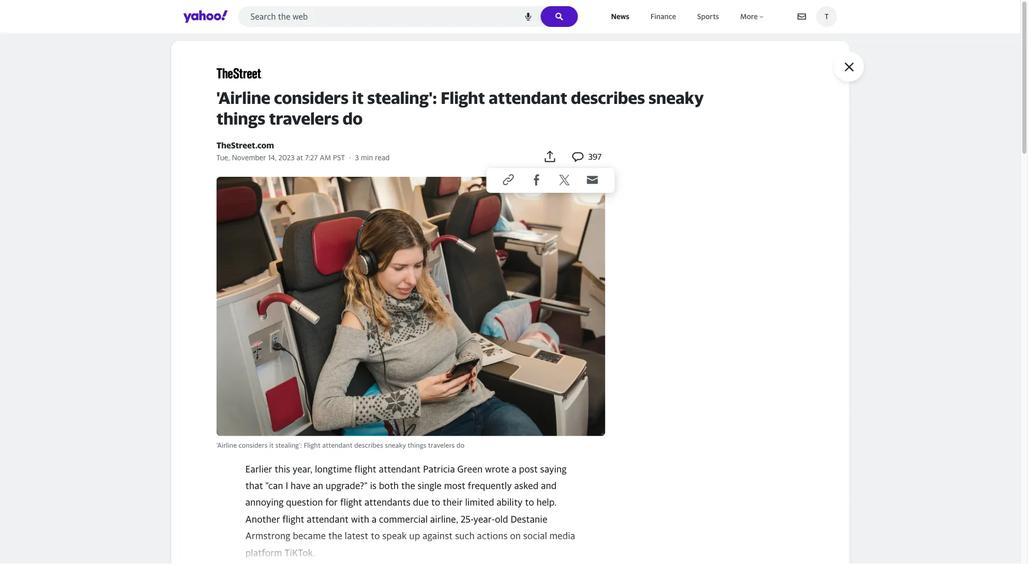 Task type: locate. For each thing, give the bounding box(es) containing it.
1 horizontal spatial stealing':
[[367, 88, 437, 107]]

1 vertical spatial travelers
[[428, 442, 455, 450]]

more
[[741, 12, 758, 20]]

describes
[[571, 88, 645, 107], [354, 442, 383, 450]]

help.
[[537, 497, 557, 508]]

stealing':
[[367, 88, 437, 107], [276, 442, 302, 450]]

it inside 'airline considers it stealing': flight attendant describes sneaky things travelers do
[[352, 88, 364, 107]]

1 horizontal spatial things
[[408, 442, 427, 450]]

a right with
[[372, 514, 377, 525]]

1 vertical spatial 'airline considers it stealing': flight attendant describes sneaky things travelers do
[[217, 442, 465, 450]]

0 vertical spatial considers
[[274, 88, 349, 107]]

an
[[313, 480, 323, 491]]

most
[[444, 480, 466, 491]]

1 vertical spatial sneaky
[[385, 442, 406, 450]]

year-
[[474, 514, 495, 525]]

attendant
[[489, 88, 568, 107], [322, 442, 353, 450], [379, 464, 421, 475], [307, 514, 349, 525]]

considers
[[274, 88, 349, 107], [239, 442, 268, 450]]

thestreet.com image
[[217, 66, 263, 81]]

flight
[[441, 88, 485, 107], [304, 442, 321, 450]]

1 vertical spatial 'airline
[[217, 442, 237, 450]]

1 vertical spatial it
[[269, 442, 274, 450]]

platform
[[246, 547, 282, 559]]

search image
[[556, 12, 564, 21]]

things up thestreet.com
[[217, 108, 265, 128]]

to up the destanie
[[525, 497, 534, 508]]

1 vertical spatial a
[[372, 514, 377, 525]]

read
[[375, 153, 390, 162]]

do
[[343, 108, 363, 128], [457, 442, 465, 450]]

annoying
[[246, 497, 284, 508]]

0 vertical spatial the
[[401, 480, 415, 491]]

stealing': inside 'airline considers it stealing': flight attendant describes sneaky things travelers do
[[367, 88, 437, 107]]

0 horizontal spatial travelers
[[269, 108, 339, 128]]

things up patricia
[[408, 442, 427, 450]]

such
[[455, 531, 475, 542]]

1 horizontal spatial flight
[[441, 88, 485, 107]]

0 horizontal spatial do
[[343, 108, 363, 128]]

0 vertical spatial 'airline
[[217, 88, 271, 107]]

i
[[286, 480, 288, 491]]

0 vertical spatial 'airline considers it stealing': flight attendant describes sneaky things travelers do
[[217, 88, 704, 128]]

0 horizontal spatial things
[[217, 108, 265, 128]]

0 vertical spatial stealing':
[[367, 88, 437, 107]]

1 'airline considers it stealing': flight attendant describes sneaky things travelers do from the top
[[217, 88, 704, 128]]

1 horizontal spatial describes
[[571, 88, 645, 107]]

2023
[[279, 153, 295, 162]]

0 horizontal spatial describes
[[354, 442, 383, 450]]

397
[[589, 152, 602, 161]]

the right both
[[401, 480, 415, 491]]

due
[[413, 497, 429, 508]]

up
[[409, 531, 420, 542]]

sports link
[[696, 10, 722, 23]]

25-
[[461, 514, 474, 525]]

1 horizontal spatial considers
[[274, 88, 349, 107]]

commercial
[[379, 514, 428, 525]]

do up green
[[457, 442, 465, 450]]

1 horizontal spatial travelers
[[428, 442, 455, 450]]

things
[[217, 108, 265, 128], [408, 442, 427, 450]]

considers inside 'airline considers it stealing': flight attendant describes sneaky things travelers do
[[274, 88, 349, 107]]

0 vertical spatial describes
[[571, 88, 645, 107]]

check your mail image
[[798, 12, 806, 21]]

1 'airline from the top
[[217, 88, 271, 107]]

the
[[401, 480, 415, 491], [328, 531, 343, 542]]

travelers up thestreet.com tue, november 14, 2023 at 7:27 am pst · 3 min read
[[269, 108, 339, 128]]

3
[[355, 153, 359, 162]]

'airline inside 'airline considers it stealing': flight attendant describes sneaky things travelers do
[[217, 88, 271, 107]]

0 horizontal spatial sneaky
[[385, 442, 406, 450]]

0 vertical spatial it
[[352, 88, 364, 107]]

travelers up patricia
[[428, 442, 455, 450]]

attendants
[[365, 497, 411, 508]]

their
[[443, 497, 463, 508]]

1 vertical spatial things
[[408, 442, 427, 450]]

min
[[361, 153, 373, 162]]

'airline
[[217, 88, 271, 107], [217, 442, 237, 450]]

0 horizontal spatial stealing':
[[276, 442, 302, 450]]

0 vertical spatial things
[[217, 108, 265, 128]]

a left 'post' at the right bottom of page
[[512, 464, 517, 475]]

with
[[351, 514, 369, 525]]

finance link
[[649, 10, 679, 23]]

travelers
[[269, 108, 339, 128], [428, 442, 455, 450]]

0 horizontal spatial it
[[269, 442, 274, 450]]

1 horizontal spatial sneaky
[[649, 88, 704, 107]]

0 vertical spatial flight
[[441, 88, 485, 107]]

the left the "latest"
[[328, 531, 343, 542]]

thestreet.com
[[217, 140, 274, 150]]

limited
[[465, 497, 494, 508]]

1 vertical spatial describes
[[354, 442, 383, 450]]

airline,
[[430, 514, 459, 525]]

·
[[349, 153, 351, 162]]

1 vertical spatial flight
[[304, 442, 321, 450]]

t toolbar
[[798, 6, 837, 27]]

sneaky
[[649, 88, 704, 107], [385, 442, 406, 450]]

describes inside 'airline considers it stealing': flight attendant describes sneaky things travelers do
[[571, 88, 645, 107]]

old
[[495, 514, 508, 525]]

7:27
[[305, 153, 318, 162]]

flight
[[355, 464, 377, 475], [340, 497, 362, 508], [283, 514, 305, 525]]

0 horizontal spatial flight
[[304, 442, 321, 450]]

do up ·
[[343, 108, 363, 128]]

0 horizontal spatial to
[[371, 531, 380, 542]]

november
[[232, 153, 266, 162]]

more button
[[739, 10, 767, 23]]

flight inside 'airline considers it stealing': flight attendant describes sneaky things travelers do
[[441, 88, 485, 107]]

0 vertical spatial do
[[343, 108, 363, 128]]

travelers inside 'airline considers it stealing': flight attendant describes sneaky things travelers do
[[269, 108, 339, 128]]

to right due
[[431, 497, 441, 508]]

flight up is
[[355, 464, 377, 475]]

1 horizontal spatial the
[[401, 480, 415, 491]]

to right the "latest"
[[371, 531, 380, 542]]

1 vertical spatial considers
[[239, 442, 268, 450]]

None search field
[[238, 6, 578, 30]]

pst
[[333, 153, 345, 162]]

patricia
[[423, 464, 455, 475]]

1 vertical spatial the
[[328, 531, 343, 542]]

a
[[512, 464, 517, 475], [372, 514, 377, 525]]

year,
[[293, 464, 313, 475]]

1 horizontal spatial a
[[512, 464, 517, 475]]

0 horizontal spatial the
[[328, 531, 343, 542]]

to
[[431, 497, 441, 508], [525, 497, 534, 508], [371, 531, 380, 542]]

1 vertical spatial do
[[457, 442, 465, 450]]

flight down question
[[283, 514, 305, 525]]

frequently
[[468, 480, 512, 491]]

it
[[352, 88, 364, 107], [269, 442, 274, 450]]

2 horizontal spatial to
[[525, 497, 534, 508]]

2 'airline considers it stealing': flight attendant describes sneaky things travelers do from the top
[[217, 442, 465, 450]]

'airline considers it stealing': flight attendant describes sneaky things travelers do
[[217, 88, 704, 128], [217, 442, 465, 450]]

2 'airline from the top
[[217, 442, 237, 450]]

asked
[[514, 480, 539, 491]]

flight down upgrade?"
[[340, 497, 362, 508]]

1 horizontal spatial it
[[352, 88, 364, 107]]

0 vertical spatial travelers
[[269, 108, 339, 128]]



Task type: describe. For each thing, give the bounding box(es) containing it.
2 vertical spatial flight
[[283, 514, 305, 525]]

single
[[418, 480, 442, 491]]

wrote
[[485, 464, 510, 475]]

speak
[[382, 531, 407, 542]]

and
[[541, 480, 557, 491]]

became
[[293, 531, 326, 542]]

is
[[370, 480, 377, 491]]

sports
[[698, 12, 720, 20]]

1 vertical spatial stealing':
[[276, 442, 302, 450]]

have
[[291, 480, 311, 491]]

post
[[519, 464, 538, 475]]

social
[[524, 531, 547, 542]]

upgrade?"
[[326, 480, 368, 491]]

for
[[326, 497, 338, 508]]

thestreet.com tue, november 14, 2023 at 7:27 am pst · 3 min read
[[217, 140, 390, 162]]

earlier this year, longtime flight attendant patricia green wrote a post saying that "can i have an upgrade?" is both the single most frequently asked and annoying question for flight attendants due to their limited ability to help. another flight attendant with a commercial airline, 25-year-old destanie armstrong became the latest to speak up against such actions on social media platform tiktok.
[[246, 464, 576, 559]]

news
[[611, 12, 630, 20]]

14,
[[268, 153, 277, 162]]

do inside 'airline considers it stealing': flight attendant describes sneaky things travelers do
[[343, 108, 363, 128]]

1 vertical spatial flight
[[340, 497, 362, 508]]

earlier
[[246, 464, 272, 475]]

tue,
[[217, 153, 230, 162]]

against
[[423, 531, 453, 542]]

that
[[246, 480, 263, 491]]

question
[[286, 497, 323, 508]]

tiktok.
[[285, 547, 315, 559]]

am
[[320, 153, 331, 162]]

'airline considers it stealing': flight attendant describes sneaky things travelers do article
[[217, 66, 815, 565]]

both
[[379, 480, 399, 491]]

destanie
[[511, 514, 548, 525]]

saying
[[540, 464, 567, 475]]

0 vertical spatial sneaky
[[649, 88, 704, 107]]

things inside 'airline considers it stealing': flight attendant describes sneaky things travelers do
[[217, 108, 265, 128]]

0 vertical spatial a
[[512, 464, 517, 475]]

397 link
[[572, 149, 602, 164]]

t
[[825, 12, 829, 21]]

news link
[[609, 10, 632, 23]]

on
[[510, 531, 521, 542]]

armstrong
[[246, 531, 291, 542]]

green
[[458, 464, 483, 475]]

1 horizontal spatial do
[[457, 442, 465, 450]]

attendant inside 'airline considers it stealing': flight attendant describes sneaky things travelers do
[[489, 88, 568, 107]]

t button
[[817, 6, 837, 27]]

0 horizontal spatial a
[[372, 514, 377, 525]]

latest
[[345, 531, 369, 542]]

another
[[246, 514, 280, 525]]

1 horizontal spatial to
[[431, 497, 441, 508]]

0 horizontal spatial considers
[[239, 442, 268, 450]]

0 vertical spatial flight
[[355, 464, 377, 475]]

actions
[[477, 531, 508, 542]]

at
[[297, 153, 303, 162]]

longtime
[[315, 464, 352, 475]]

media
[[550, 531, 576, 542]]

"can
[[266, 480, 283, 491]]

finance
[[651, 12, 676, 20]]

Search query text field
[[238, 6, 578, 27]]

ability
[[497, 497, 523, 508]]

this
[[275, 464, 290, 475]]



Task type: vqa. For each thing, say whether or not it's contained in the screenshot.
the Shopping link
no



